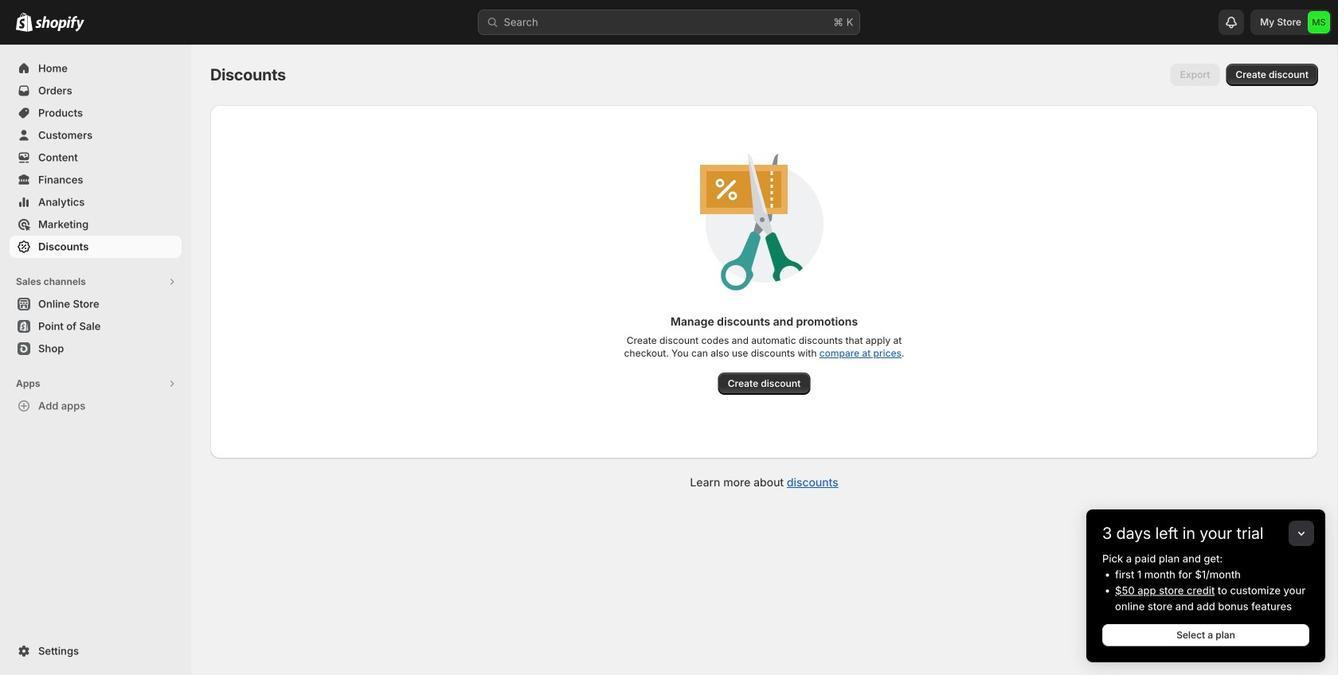 Task type: locate. For each thing, give the bounding box(es) containing it.
shopify image
[[16, 13, 33, 32], [35, 16, 84, 32]]

0 horizontal spatial shopify image
[[16, 13, 33, 32]]



Task type: describe. For each thing, give the bounding box(es) containing it.
1 horizontal spatial shopify image
[[35, 16, 84, 32]]

my store image
[[1308, 11, 1330, 33]]



Task type: vqa. For each thing, say whether or not it's contained in the screenshot.
MY STORE Image
yes



